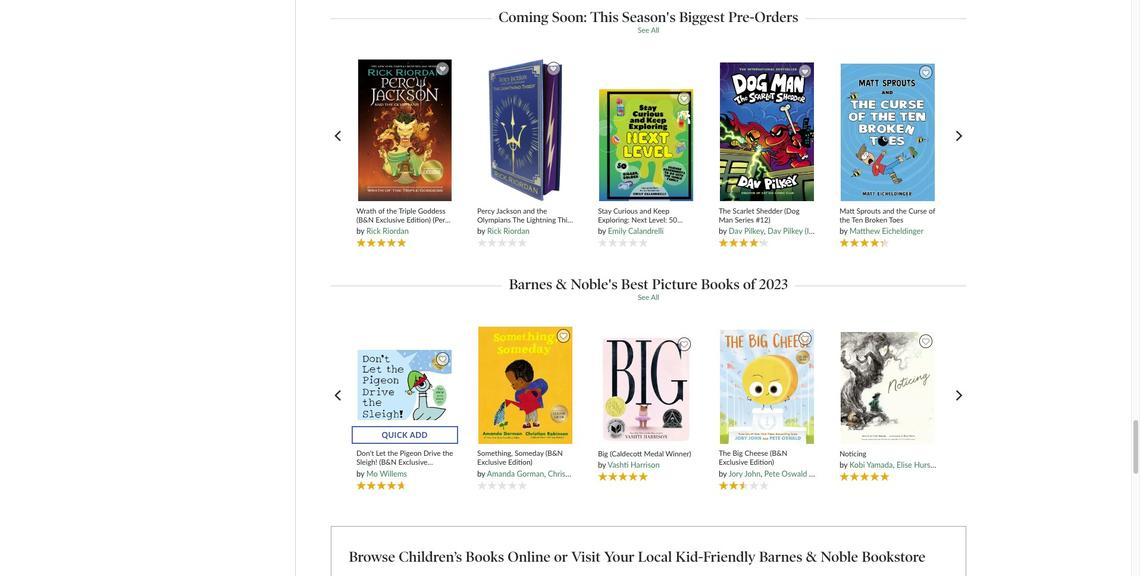 Task type: describe. For each thing, give the bounding box(es) containing it.
(caldecott
[[610, 449, 642, 458]]

1 dav from the left
[[729, 226, 743, 236]]

emily
[[608, 226, 627, 236]]

something, someday (b&n exclusive edition) by amanda gorman , christian robinson (illustrator)
[[477, 449, 651, 478]]

edition) inside something, someday (b&n exclusive edition) by amanda gorman , christian robinson (illustrator)
[[508, 458, 533, 467]]

the up 'toes'
[[897, 206, 907, 215]]

the big cheese (b&n exclusive edition) link
[[719, 449, 816, 467]]

by rick riordan for collector's
[[477, 226, 530, 236]]

by mo willems
[[357, 469, 407, 478]]

cheese
[[745, 449, 769, 458]]

wrath of the triple goddess (b&n exclusive edition) (percy jackson and the olympians) image
[[358, 59, 452, 202]]

let
[[376, 449, 386, 458]]

willems
[[380, 469, 407, 478]]

percy jackson and the olympians the lightning thief deluxe collector's edition image
[[488, 59, 563, 202]]

emily calandrelli link
[[608, 226, 664, 236]]

see inside barnes & noble's best picture books of 2023 see all
[[638, 293, 650, 302]]

quick add
[[382, 430, 428, 440]]

percy jackson and the olympians the lightning thief deluxe collector's edition
[[477, 206, 574, 233]]

exclusive inside something, someday (b&n exclusive edition) by amanda gorman , christian robinson (illustrator)
[[477, 458, 507, 467]]

books inside barnes & noble's best picture books of 2023 see all
[[701, 276, 740, 293]]

and for edition
[[523, 206, 535, 215]]

best
[[621, 276, 649, 293]]

harrison
[[631, 460, 660, 470]]

don't let the pigeon drive the sleigh! (b&n exclusive edition)
[[357, 449, 453, 476]]

matt sprouts and the curse of the ten broken toes link
[[840, 206, 937, 225]]

man
[[719, 215, 733, 224]]

edition) inside the big cheese (b&n exclusive edition) by jory john , pete oswald (illustrator)
[[750, 458, 774, 467]]

the big cheese (b&n exclusive edition) image
[[720, 329, 815, 445]]

someday
[[515, 449, 544, 458]]

(illustrator) inside something, someday (b&n exclusive edition) by amanda gorman , christian robinson (illustrator)
[[614, 469, 651, 478]]

exclusive inside the don't let the pigeon drive the sleigh! (b&n exclusive edition)
[[399, 458, 428, 467]]

eicheldinger
[[882, 226, 924, 236]]

(illustrator) inside the big cheese (b&n exclusive edition) by jory john , pete oswald (illustrator)
[[810, 469, 846, 478]]

pete oswald (illustrator) link
[[765, 469, 846, 478]]

gorman
[[517, 469, 544, 478]]

riordan for exclusive
[[383, 226, 409, 236]]

olympians)
[[409, 225, 445, 233]]

vashti harrison link
[[608, 460, 660, 470]]

don't
[[357, 449, 374, 458]]

olympians
[[477, 215, 511, 224]]

curse
[[909, 206, 927, 215]]

(illustrator) inside the scarlet shedder (dog man series #12) by dav pilkey , dav pilkey (illustrator)
[[805, 226, 842, 236]]

riordan for lightning
[[504, 226, 530, 236]]

(dog
[[785, 206, 800, 215]]

oswald
[[782, 469, 808, 478]]

noble's
[[571, 276, 618, 293]]

kobi yamada link
[[850, 460, 893, 470]]

or
[[554, 548, 568, 565]]

mo
[[367, 469, 378, 478]]

triple
[[399, 206, 416, 215]]

something, someday (b&n exclusive edition) link
[[477, 449, 574, 467]]

the for barnes & noble's best picture books of 2023
[[719, 449, 731, 458]]

pigeon
[[400, 449, 422, 458]]

jory john link
[[729, 469, 761, 478]]

jackson inside wrath of the triple goddess (b&n exclusive edition) (percy jackson and the olympians)
[[357, 225, 382, 233]]

1 horizontal spatial &
[[806, 548, 818, 565]]

stay curious and keep exploring: next level: 50 bigger, bolder science experiments to do with the whole family image
[[599, 89, 694, 202]]

john
[[745, 469, 761, 478]]

wrath of the triple goddess (b&n exclusive edition) (percy jackson and the olympians)
[[357, 206, 452, 233]]

calandrelli
[[628, 226, 664, 236]]

(b&n inside the don't let the pigeon drive the sleigh! (b&n exclusive edition)
[[379, 458, 397, 467]]

(b&n inside something, someday (b&n exclusive edition) by amanda gorman , christian robinson (illustrator)
[[546, 449, 563, 458]]

edition
[[537, 225, 559, 233]]

all inside barnes & noble's best picture books of 2023 see all
[[651, 293, 660, 302]]

the for coming soon: this season's biggest pre-orders
[[719, 206, 731, 215]]

2 pilkey from the left
[[783, 226, 803, 236]]

bookstore
[[862, 548, 926, 565]]

percy
[[477, 206, 495, 215]]

matt
[[840, 206, 855, 215]]

by inside something, someday (b&n exclusive edition) by amanda gorman , christian robinson (illustrator)
[[477, 469, 485, 478]]

and inside wrath of the triple goddess (b&n exclusive edition) (percy jackson and the olympians)
[[383, 225, 395, 233]]

& inside barnes & noble's best picture books of 2023 see all
[[556, 276, 567, 293]]

the right let
[[388, 449, 398, 458]]

jackson inside percy jackson and the olympians the lightning thief deluxe collector's edition
[[497, 206, 522, 215]]

don't let the pigeon drive the sleigh! (b&n exclusive edition) link
[[357, 449, 453, 476]]

this
[[591, 8, 619, 26]]

noble
[[821, 548, 859, 565]]

matthew eicheldinger link
[[850, 226, 924, 236]]

sleigh!
[[357, 458, 377, 467]]

see inside coming soon: this season's biggest pre-orders see all
[[638, 26, 650, 35]]

, inside the big cheese (b&n exclusive edition) by jory john , pete oswald (illustrator)
[[761, 469, 763, 478]]

pre-
[[729, 8, 755, 26]]

browse children's books online or visit your local kid-friendly barnes & noble bookstore
[[349, 548, 926, 565]]

and for by
[[883, 206, 895, 215]]

robinson
[[581, 469, 612, 478]]

biggest
[[679, 8, 725, 26]]

jory
[[729, 469, 743, 478]]

online
[[508, 548, 551, 565]]

scarlet
[[733, 206, 755, 215]]

vashti
[[608, 460, 629, 470]]

2 dav from the left
[[768, 226, 781, 236]]

by inside the big cheese (b&n exclusive edition) by jory john , pete oswald (illustrator)
[[719, 469, 727, 478]]

barnes inside barnes & noble's best picture books of 2023 see all
[[509, 276, 553, 293]]

friendly
[[703, 548, 756, 565]]

browse
[[349, 548, 395, 565]]

quick
[[382, 430, 408, 440]]

the big cheese (b&n exclusive edition) by jory john , pete oswald (illustrator)
[[719, 449, 846, 478]]

edition) inside wrath of the triple goddess (b&n exclusive edition) (percy jackson and the olympians)
[[407, 215, 431, 224]]

percy jackson and the olympians the lightning thief deluxe collector's edition link
[[477, 206, 574, 233]]

shedder
[[757, 206, 783, 215]]

the inside percy jackson and the olympians the lightning thief deluxe collector's edition
[[513, 215, 525, 224]]

add
[[410, 430, 428, 440]]

by inside noticing by kobi yamada , elise hurst (illustrator)
[[840, 460, 848, 470]]



Task type: locate. For each thing, give the bounding box(es) containing it.
0 vertical spatial jackson
[[497, 206, 522, 215]]

matt sprouts and the curse of the ten broken toes image
[[841, 63, 936, 202]]

rick down olympians
[[487, 226, 502, 236]]

1 horizontal spatial jackson
[[497, 206, 522, 215]]

the scarlet shedder (dog man series #12) image
[[720, 62, 815, 202]]

toes
[[889, 215, 904, 224]]

(b&n up mo willems link
[[379, 458, 397, 467]]

by left emily
[[598, 226, 606, 236]]

(illustrator) right hurst
[[936, 460, 972, 470]]

the down triple
[[397, 225, 407, 233]]

all down the season's
[[651, 26, 660, 35]]

, inside noticing by kobi yamada , elise hurst (illustrator)
[[893, 460, 895, 470]]

, inside the scarlet shedder (dog man series #12) by dav pilkey , dav pilkey (illustrator)
[[764, 226, 766, 236]]

the inside the scarlet shedder (dog man series #12) by dav pilkey , dav pilkey (illustrator)
[[719, 206, 731, 215]]

exclusive down 'something,'
[[477, 458, 507, 467]]

, down #12)
[[764, 226, 766, 236]]

noticing by kobi yamada , elise hurst (illustrator)
[[840, 449, 972, 470]]

edition) up olympians)
[[407, 215, 431, 224]]

2 see from the top
[[638, 293, 650, 302]]

lightning
[[527, 215, 556, 224]]

1 horizontal spatial dav
[[768, 226, 781, 236]]

0 horizontal spatial jackson
[[357, 225, 382, 233]]

(b&n up pete
[[770, 449, 788, 458]]

of inside wrath of the triple goddess (b&n exclusive edition) (percy jackson and the olympians)
[[378, 206, 385, 215]]

(b&n
[[357, 215, 374, 224], [546, 449, 563, 458], [770, 449, 788, 458], [379, 458, 397, 467]]

pilkey down (dog
[[783, 226, 803, 236]]

2 rick from the left
[[487, 226, 502, 236]]

of inside barnes & noble's best picture books of 2023 see all
[[743, 276, 756, 293]]

jackson up olympians
[[497, 206, 522, 215]]

1 horizontal spatial rick riordan link
[[487, 226, 530, 236]]

2023
[[759, 276, 788, 293]]

ten
[[852, 215, 863, 224]]

barnes down the collector's
[[509, 276, 553, 293]]

riordan down olympians
[[504, 226, 530, 236]]

0 horizontal spatial by rick riordan
[[357, 226, 409, 236]]

wrath of the triple goddess (b&n exclusive edition) (percy jackson and the olympians) link
[[357, 206, 453, 233]]

the scarlet shedder (dog man series #12) link
[[719, 206, 816, 225]]

winner)
[[666, 449, 692, 458]]

exclusive
[[376, 215, 405, 224], [399, 458, 428, 467], [477, 458, 507, 467], [719, 458, 748, 467]]

edition) up amanda gorman link
[[508, 458, 533, 467]]

1 horizontal spatial of
[[743, 276, 756, 293]]

and inside matt sprouts and the curse of the ten broken toes by matthew eicheldinger
[[883, 206, 895, 215]]

collector's
[[502, 225, 535, 233]]

(b&n inside the big cheese (b&n exclusive edition) by jory john , pete oswald (illustrator)
[[770, 449, 788, 458]]

amanda gorman link
[[487, 469, 544, 478]]

christian robinson (illustrator) link
[[548, 469, 651, 478]]

2 riordan from the left
[[504, 226, 530, 236]]

the right drive
[[443, 449, 453, 458]]

0 horizontal spatial rick
[[367, 226, 381, 236]]

of right curse
[[929, 206, 936, 215]]

(illustrator) inside noticing by kobi yamada , elise hurst (illustrator)
[[936, 460, 972, 470]]

1 riordan from the left
[[383, 226, 409, 236]]

1 horizontal spatial big
[[733, 449, 743, 458]]

the up man
[[719, 206, 731, 215]]

(illustrator) down (caldecott
[[614, 469, 651, 478]]

& left noble at the bottom
[[806, 548, 818, 565]]

(b&n down wrath
[[357, 215, 374, 224]]

1 vertical spatial barnes
[[760, 548, 803, 565]]

dav pilkey (illustrator) link
[[768, 226, 842, 236]]

local
[[638, 548, 672, 565]]

1 vertical spatial jackson
[[357, 225, 382, 233]]

2 horizontal spatial of
[[929, 206, 936, 215]]

pilkey down #12)
[[745, 226, 764, 236]]

rick riordan link for collector's
[[487, 226, 530, 236]]

0 horizontal spatial rick riordan link
[[367, 226, 409, 236]]

the up the collector's
[[513, 215, 525, 224]]

0 horizontal spatial and
[[383, 225, 395, 233]]

1 vertical spatial all
[[651, 293, 660, 302]]

matthew
[[850, 226, 880, 236]]

1 horizontal spatial and
[[523, 206, 535, 215]]

2 rick riordan link from the left
[[487, 226, 530, 236]]

and inside percy jackson and the olympians the lightning thief deluxe collector's edition
[[523, 206, 535, 215]]

season's
[[622, 8, 676, 26]]

all inside coming soon: this season's biggest pre-orders see all
[[651, 26, 660, 35]]

,
[[764, 226, 766, 236], [893, 460, 895, 470], [544, 469, 546, 478], [761, 469, 763, 478]]

elise hurst (illustrator) link
[[897, 460, 972, 470]]

coming soon: this season's biggest pre-orders see all
[[499, 8, 799, 35]]

1 horizontal spatial books
[[701, 276, 740, 293]]

broken
[[865, 215, 888, 224]]

by left amanda
[[477, 469, 485, 478]]

(illustrator) down matt
[[805, 226, 842, 236]]

and up 'toes'
[[883, 206, 895, 215]]

#12)
[[756, 215, 771, 224]]

see all link for season's
[[638, 26, 660, 35]]

2 all from the top
[[651, 293, 660, 302]]

by left vashti
[[598, 460, 606, 470]]

wrath
[[357, 206, 377, 215]]

matt sprouts and the curse of the ten broken toes by matthew eicheldinger
[[840, 206, 936, 236]]

, inside something, someday (b&n exclusive edition) by amanda gorman , christian robinson (illustrator)
[[544, 469, 546, 478]]

rick riordan link down triple
[[367, 226, 409, 236]]

riordan down triple
[[383, 226, 409, 236]]

kobi
[[850, 460, 865, 470]]

dav
[[729, 226, 743, 236], [768, 226, 781, 236]]

noticing
[[840, 449, 867, 458]]

rick for collector's
[[487, 226, 502, 236]]

rick riordan link for jackson
[[367, 226, 409, 236]]

the scarlet shedder (dog man series #12) by dav pilkey , dav pilkey (illustrator)
[[719, 206, 842, 236]]

the inside the big cheese (b&n exclusive edition) by jory john , pete oswald (illustrator)
[[719, 449, 731, 458]]

noticing link
[[840, 449, 937, 459]]

by left the mo
[[357, 469, 365, 478]]

all down picture on the right
[[651, 293, 660, 302]]

see all link for best
[[638, 293, 660, 302]]

see down "best"
[[638, 293, 650, 302]]

0 vertical spatial see
[[638, 26, 650, 35]]

big (caldecott medal winner) image
[[599, 335, 694, 445]]

2 by rick riordan from the left
[[477, 226, 530, 236]]

pilkey
[[745, 226, 764, 236], [783, 226, 803, 236]]

elise
[[897, 460, 913, 470]]

by left jory
[[719, 469, 727, 478]]

jackson
[[497, 206, 522, 215], [357, 225, 382, 233]]

deluxe
[[477, 225, 500, 233]]

1 rick riordan link from the left
[[367, 226, 409, 236]]

0 horizontal spatial of
[[378, 206, 385, 215]]

by down wrath
[[357, 226, 365, 236]]

don't let the pigeon drive the sleigh! (b&n exclusive edition) image
[[357, 349, 453, 445]]

0 horizontal spatial dav
[[729, 226, 743, 236]]

exclusive down triple
[[376, 215, 405, 224]]

exclusive inside the big cheese (b&n exclusive edition) by jory john , pete oswald (illustrator)
[[719, 458, 748, 467]]

the left triple
[[387, 206, 397, 215]]

riordan
[[383, 226, 409, 236], [504, 226, 530, 236]]

1 vertical spatial &
[[806, 548, 818, 565]]

, left pete
[[761, 469, 763, 478]]

drive
[[424, 449, 441, 458]]

soon:
[[552, 8, 587, 26]]

1 horizontal spatial barnes
[[760, 548, 803, 565]]

1 by rick riordan from the left
[[357, 226, 409, 236]]

rick riordan link
[[367, 226, 409, 236], [487, 226, 530, 236]]

something,
[[477, 449, 513, 458]]

your
[[604, 548, 635, 565]]

0 vertical spatial barnes
[[509, 276, 553, 293]]

goddess
[[418, 206, 446, 215]]

see down the season's
[[638, 26, 650, 35]]

the up lightning
[[537, 206, 547, 215]]

1 all from the top
[[651, 26, 660, 35]]

books left online
[[466, 548, 504, 565]]

big up vashti
[[598, 449, 608, 458]]

medal
[[644, 449, 664, 458]]

dav down series
[[729, 226, 743, 236]]

all
[[651, 26, 660, 35], [651, 293, 660, 302]]

by rick riordan down wrath
[[357, 226, 409, 236]]

0 horizontal spatial big
[[598, 449, 608, 458]]

rick down wrath
[[367, 226, 381, 236]]

jackson down wrath
[[357, 225, 382, 233]]

dav down #12)
[[768, 226, 781, 236]]

and up lightning
[[523, 206, 535, 215]]

mo willems link
[[367, 469, 407, 478]]

by down olympians
[[477, 226, 485, 236]]

big left the cheese
[[733, 449, 743, 458]]

by rick riordan for jackson
[[357, 226, 409, 236]]

0 vertical spatial see all link
[[638, 26, 660, 35]]

barnes & noble's best picture books of 2023 see all
[[509, 276, 788, 302]]

exclusive down pigeon
[[399, 458, 428, 467]]

something, someday (b&n exclusive edition) image
[[478, 327, 573, 445]]

0 horizontal spatial riordan
[[383, 226, 409, 236]]

the inside percy jackson and the olympians the lightning thief deluxe collector's edition
[[537, 206, 547, 215]]

rick for jackson
[[367, 226, 381, 236]]

of inside matt sprouts and the curse of the ten broken toes by matthew eicheldinger
[[929, 206, 936, 215]]

rick riordan link down olympians
[[487, 226, 530, 236]]

books right picture on the right
[[701, 276, 740, 293]]

1 horizontal spatial rick
[[487, 226, 502, 236]]

by inside matt sprouts and the curse of the ten broken toes by matthew eicheldinger
[[840, 226, 848, 236]]

amanda
[[487, 469, 515, 478]]

see all link down "best"
[[638, 293, 660, 302]]

by emily calandrelli
[[598, 226, 664, 236]]

edition) down the 'sleigh!' on the bottom
[[357, 467, 381, 476]]

0 horizontal spatial pilkey
[[745, 226, 764, 236]]

exclusive up jory
[[719, 458, 748, 467]]

orders
[[755, 8, 799, 26]]

christian
[[548, 469, 579, 478]]

by rick riordan down olympians
[[477, 226, 530, 236]]

1 pilkey from the left
[[745, 226, 764, 236]]

the down matt
[[840, 215, 850, 224]]

(illustrator)
[[805, 226, 842, 236], [936, 460, 972, 470], [614, 469, 651, 478], [810, 469, 846, 478]]

edition) down the cheese
[[750, 458, 774, 467]]

(b&n inside wrath of the triple goddess (b&n exclusive edition) (percy jackson and the olympians)
[[357, 215, 374, 224]]

noticing image
[[841, 332, 936, 445]]

big (caldecott medal winner) link
[[598, 449, 695, 459]]

edition) inside the don't let the pigeon drive the sleigh! (b&n exclusive edition)
[[357, 467, 381, 476]]

1 horizontal spatial by rick riordan
[[477, 226, 530, 236]]

0 horizontal spatial books
[[466, 548, 504, 565]]

pete
[[765, 469, 780, 478]]

, left elise
[[893, 460, 895, 470]]

kid-
[[676, 548, 703, 565]]

0 horizontal spatial &
[[556, 276, 567, 293]]

rick
[[367, 226, 381, 236], [487, 226, 502, 236]]

of right wrath
[[378, 206, 385, 215]]

1 vertical spatial books
[[466, 548, 504, 565]]

2 see all link from the top
[[638, 293, 660, 302]]

(illustrator) left kobi
[[810, 469, 846, 478]]

big inside big (caldecott medal winner) by vashti harrison
[[598, 449, 608, 458]]

1 see from the top
[[638, 26, 650, 35]]

big inside the big cheese (b&n exclusive edition) by jory john , pete oswald (illustrator)
[[733, 449, 743, 458]]

& left noble's
[[556, 276, 567, 293]]

hurst
[[915, 460, 934, 470]]

0 vertical spatial books
[[701, 276, 740, 293]]

barnes right friendly
[[760, 548, 803, 565]]

2 horizontal spatial and
[[883, 206, 895, 215]]

0 vertical spatial all
[[651, 26, 660, 35]]

coming
[[499, 8, 549, 26]]

dav pilkey link
[[729, 226, 764, 236]]

0 horizontal spatial barnes
[[509, 276, 553, 293]]

1 horizontal spatial pilkey
[[783, 226, 803, 236]]

by left kobi
[[840, 460, 848, 470]]

1 vertical spatial see all link
[[638, 293, 660, 302]]

see all link down the season's
[[638, 26, 660, 35]]

books
[[701, 276, 740, 293], [466, 548, 504, 565]]

big
[[733, 449, 743, 458], [598, 449, 608, 458]]

(b&n up the christian
[[546, 449, 563, 458]]

1 rick from the left
[[367, 226, 381, 236]]

, left the christian
[[544, 469, 546, 478]]

by inside the scarlet shedder (dog man series #12) by dav pilkey , dav pilkey (illustrator)
[[719, 226, 727, 236]]

1 see all link from the top
[[638, 26, 660, 35]]

big (caldecott medal winner) by vashti harrison
[[598, 449, 692, 470]]

by inside big (caldecott medal winner) by vashti harrison
[[598, 460, 606, 470]]

by down matt
[[840, 226, 848, 236]]

exclusive inside wrath of the triple goddess (b&n exclusive edition) (percy jackson and the olympians)
[[376, 215, 405, 224]]

by down man
[[719, 226, 727, 236]]

edition)
[[407, 215, 431, 224], [508, 458, 533, 467], [750, 458, 774, 467], [357, 467, 381, 476]]

of left the 2023
[[743, 276, 756, 293]]

the up jory
[[719, 449, 731, 458]]

picture
[[652, 276, 698, 293]]

1 horizontal spatial riordan
[[504, 226, 530, 236]]

and left olympians)
[[383, 225, 395, 233]]

0 vertical spatial &
[[556, 276, 567, 293]]

1 vertical spatial see
[[638, 293, 650, 302]]

thief
[[558, 215, 574, 224]]

yamada
[[867, 460, 893, 470]]



Task type: vqa. For each thing, say whether or not it's contained in the screenshot.
NOTICING image
yes



